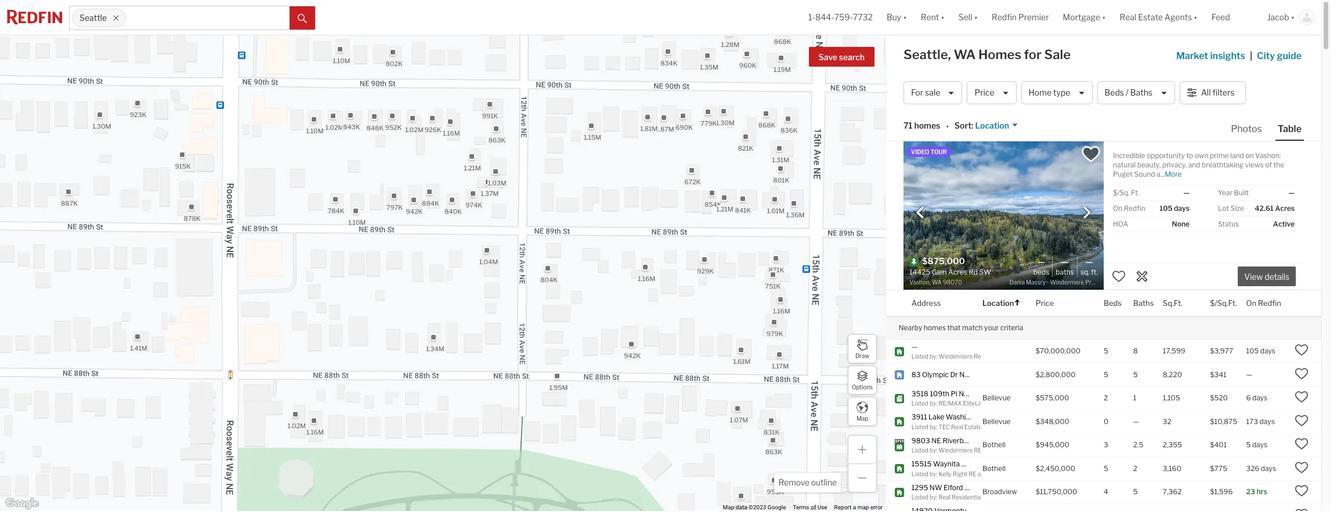 Task type: describe. For each thing, give the bounding box(es) containing it.
address
[[912, 299, 941, 308]]

9803 ne riverbend dr unit a-104 link
[[912, 437, 1022, 446]]

821k
[[738, 144, 753, 152]]

beds for beds / baths
[[1105, 88, 1124, 98]]

$945,000
[[1036, 441, 1070, 450]]

error
[[871, 505, 883, 511]]

▾ for jacob ▾
[[1291, 12, 1295, 22]]

view details link
[[1238, 266, 1296, 287]]

804k
[[540, 276, 557, 284]]

privacy,
[[1162, 161, 1187, 169]]

map
[[858, 505, 869, 511]]

photos button
[[1229, 123, 1276, 140]]

bothell for ne
[[983, 465, 1006, 474]]

sort
[[955, 121, 972, 131]]

1 vertical spatial baths
[[1056, 268, 1074, 277]]

751k
[[765, 282, 780, 290]]

seattle inside 15515 waynita way ne listed by: kelly right re of seattle llc
[[985, 471, 1004, 478]]

market insights link
[[1176, 38, 1245, 63]]

homes for nearby
[[924, 324, 946, 332]]

42.61
[[1255, 204, 1274, 213]]

1 horizontal spatial on redfin
[[1246, 299, 1281, 308]]

841k
[[735, 207, 751, 215]]

terms
[[793, 505, 809, 511]]

0 horizontal spatial 1.02m
[[287, 422, 306, 430]]

terms of use link
[[793, 505, 827, 511]]

the
[[1274, 161, 1284, 169]]

by: inside 9803 ne riverbend dr unit a-104 listed by: windermere re greenwood
[[930, 447, 937, 454]]

terms of use
[[793, 505, 827, 511]]

▾ for buy ▾
[[903, 12, 907, 22]]

15515 waynita way ne listed by: kelly right re of seattle llc
[[912, 460, 1016, 478]]

x-out this home image
[[1135, 270, 1149, 284]]

0
[[1104, 418, 1109, 426]]

by: inside 3518 109th pl ne #331 listed by: re/max elite listing agent: jesse maddox
[[930, 400, 937, 407]]

and
[[1188, 161, 1201, 169]]

all
[[1201, 88, 1211, 98]]

1 vertical spatial 105 days
[[1246, 347, 1276, 356]]

rent
[[921, 12, 939, 22]]

1 vertical spatial beds
[[1034, 268, 1049, 277]]

— down 1 on the bottom of the page
[[1133, 418, 1140, 426]]

view details
[[1244, 272, 1289, 282]]

1.95m
[[549, 384, 568, 392]]

797k
[[386, 204, 402, 212]]

0 vertical spatial 1.10m
[[333, 56, 350, 64]]

878k
[[183, 214, 200, 222]]

955k
[[767, 489, 784, 497]]

1.41m
[[130, 345, 147, 353]]

1.17m
[[772, 363, 789, 371]]

baths inside button
[[1130, 88, 1153, 98]]

$70,000,000
[[1036, 347, 1081, 356]]

5 left 8
[[1104, 347, 1108, 356]]

photos
[[1231, 124, 1262, 135]]

5 up the 0
[[1104, 371, 1108, 379]]

0 horizontal spatial on
[[1113, 204, 1123, 213]]

1.21m for 1.21m 1.37m
[[464, 164, 481, 172]]

inc.
[[983, 424, 993, 431]]

$348,000
[[1036, 418, 1070, 426]]

109th
[[930, 390, 949, 398]]

— up "acres"
[[1289, 189, 1295, 197]]

0 horizontal spatial 1.30m
[[92, 122, 111, 130]]

days up none
[[1174, 204, 1190, 213]]

1 horizontal spatial 1.02m
[[325, 124, 343, 132]]

listed inside 9803 ne riverbend dr unit a-104 listed by: windermere re greenwood
[[912, 447, 928, 454]]

3518 109th pl ne #331 listed by: re/max elite listing agent: jesse maddox
[[912, 390, 1052, 407]]

opportunity
[[1147, 151, 1185, 160]]

2 horizontal spatial 1.02m
[[405, 125, 423, 134]]

9803
[[912, 437, 930, 445]]

re inside 15515 waynita way ne listed by: kelly right re of seattle llc
[[969, 471, 976, 478]]

nearby
[[899, 324, 922, 332]]

915k
[[175, 162, 191, 170]]

3518
[[912, 390, 929, 398]]

data
[[736, 505, 747, 511]]

estate inside dropdown button
[[1138, 12, 1163, 22]]

801k
[[773, 176, 789, 184]]

1.03m
[[488, 179, 506, 187]]

a...
[[1157, 170, 1165, 179]]

beds for the "beds" button
[[1104, 299, 1122, 308]]

©2023
[[749, 505, 766, 511]]

listed inside the 1295 nw elford dr listed by: real residential broadview
[[912, 494, 928, 501]]

re/max
[[939, 400, 962, 407]]

draw
[[855, 353, 869, 360]]

0 horizontal spatial dr
[[950, 371, 958, 379]]

1.34m
[[426, 345, 444, 353]]

173 days
[[1246, 418, 1275, 426]]

ne inside 9803 ne riverbend dr unit a-104 listed by: windermere re greenwood
[[932, 437, 941, 445]]

home type button
[[1021, 81, 1093, 104]]

incredible
[[1113, 151, 1145, 160]]

1 horizontal spatial 2
[[1133, 465, 1138, 474]]

2 vertical spatial 1.10m
[[348, 219, 365, 227]]

market insights | city guide
[[1176, 50, 1302, 62]]

mortgage ▾
[[1063, 12, 1106, 22]]

ft. inside "— sq. ft."
[[1091, 268, 1098, 277]]

— down the and
[[1183, 189, 1190, 197]]

834k
[[660, 59, 677, 67]]

5 up 4
[[1104, 465, 1108, 474]]

lot
[[1218, 204, 1229, 213]]

#331
[[970, 390, 986, 398]]

by: inside — listed by: windermere real estate/east
[[930, 353, 937, 360]]

previous button image
[[915, 207, 926, 219]]

2 vertical spatial of
[[811, 505, 816, 511]]

— sq. ft.
[[1081, 257, 1098, 277]]

$/sq. ft.
[[1113, 189, 1139, 197]]

3 by: from the top
[[930, 424, 937, 431]]

2 vertical spatial baths
[[1133, 299, 1154, 308]]

rent ▾
[[921, 12, 945, 22]]

rent ▾ button
[[921, 0, 945, 35]]

$1,596
[[1210, 488, 1233, 497]]

save search button
[[809, 47, 875, 67]]

0 horizontal spatial redfin
[[992, 12, 1017, 22]]

5 down 173
[[1246, 441, 1251, 450]]

elford
[[944, 484, 963, 492]]

report a map error link
[[834, 505, 883, 511]]

1.31m
[[772, 156, 789, 164]]

save search
[[819, 52, 865, 62]]

0 vertical spatial 942k
[[406, 207, 422, 216]]

5 down 8
[[1133, 371, 1138, 379]]

0 horizontal spatial on redfin
[[1113, 204, 1145, 213]]

map for map data ©2023 google
[[723, 505, 734, 511]]

google image
[[3, 497, 41, 512]]

of inside 15515 waynita way ne listed by: kelly right re of seattle llc
[[978, 471, 983, 478]]

— inside "— sq. ft."
[[1085, 257, 1093, 268]]

4
[[1104, 488, 1108, 497]]

remove outline button
[[774, 474, 841, 493]]

2.5
[[1133, 441, 1144, 450]]

on inside button
[[1246, 299, 1256, 308]]

days for $3,977
[[1260, 347, 1276, 356]]

elite
[[963, 400, 975, 407]]

price inside price button
[[975, 88, 994, 98]]

0 vertical spatial ft.
[[1131, 189, 1139, 197]]

1 horizontal spatial redfin
[[1124, 204, 1145, 213]]

remove seattle image
[[112, 15, 119, 21]]

buy ▾ button
[[880, 0, 914, 35]]

incredible opportunity to own prime land on vashon: natural beauty, privacy, and breathtaking views of the puget sound a...
[[1113, 151, 1284, 179]]

0 vertical spatial seattle
[[80, 13, 107, 23]]

next button image
[[1081, 207, 1093, 219]]

beds button
[[1104, 291, 1122, 317]]

$341
[[1210, 371, 1227, 379]]

days for $10,875
[[1260, 418, 1275, 426]]

5 ▾ from the left
[[1194, 12, 1198, 22]]

0 vertical spatial 868k
[[774, 37, 791, 46]]

for sale
[[911, 88, 940, 98]]

/
[[1126, 88, 1129, 98]]

more link
[[1165, 170, 1182, 179]]

— inside — listed by: windermere real estate/east
[[912, 343, 918, 351]]

83 olympic dr nw link
[[912, 371, 972, 380]]

search
[[839, 52, 865, 62]]

sale
[[925, 88, 940, 98]]

ne for 109th
[[959, 390, 969, 398]]

hoa
[[1113, 220, 1128, 229]]

of inside 'incredible opportunity to own prime land on vashon: natural beauty, privacy, and breathtaking views of the puget sound a...'
[[1265, 161, 1272, 169]]

redfin premier
[[992, 12, 1049, 22]]

1.15m
[[584, 133, 601, 141]]

dr for riverbend
[[978, 437, 985, 445]]



Task type: locate. For each thing, give the bounding box(es) containing it.
on up hoa
[[1113, 204, 1123, 213]]

lot size
[[1218, 204, 1244, 213]]

ne right 9803
[[932, 437, 941, 445]]

▾ for rent ▾
[[941, 12, 945, 22]]

2 bellevue from the top
[[983, 418, 1011, 426]]

1.21m inside 1.21m 1.37m
[[464, 164, 481, 172]]

0 horizontal spatial estate
[[964, 424, 982, 431]]

1.87m
[[656, 125, 674, 133]]

bellevue up unit
[[983, 418, 1011, 426]]

homes left that
[[924, 324, 946, 332]]

•
[[946, 122, 949, 132]]

1 vertical spatial ft.
[[1091, 268, 1098, 277]]

days right 6
[[1252, 394, 1268, 403]]

listed down 1295
[[912, 494, 928, 501]]

0 vertical spatial 105 days
[[1160, 204, 1190, 213]]

2 up the 0
[[1104, 394, 1108, 403]]

1.35m
[[700, 63, 718, 71]]

homes inside 71 homes •
[[914, 121, 940, 131]]

listed by: tec real estate inc.
[[912, 424, 993, 431]]

dr up residential
[[965, 484, 972, 492]]

0 vertical spatial 863k
[[488, 136, 505, 144]]

1
[[1133, 394, 1137, 403]]

homes right 71
[[914, 121, 940, 131]]

location up your
[[983, 299, 1014, 308]]

match
[[962, 324, 983, 332]]

homes
[[978, 47, 1021, 62]]

premier
[[1019, 12, 1049, 22]]

1 vertical spatial estate
[[964, 424, 982, 431]]

baths down x-out this home icon
[[1133, 299, 1154, 308]]

location button up criteria
[[983, 291, 1021, 317]]

836k
[[780, 126, 797, 134]]

favorite this home image right 5 days
[[1295, 438, 1309, 452]]

map inside button
[[857, 415, 868, 422]]

sell ▾ button
[[959, 0, 978, 35]]

by: inside 15515 waynita way ne listed by: kelly right re of seattle llc
[[930, 471, 937, 478]]

0 horizontal spatial price button
[[967, 81, 1017, 104]]

map left data
[[723, 505, 734, 511]]

by: left tec
[[930, 424, 937, 431]]

bothell for dr
[[983, 441, 1006, 450]]

hrs
[[1257, 488, 1267, 497]]

listed inside — listed by: windermere real estate/east
[[912, 353, 928, 360]]

2 vertical spatial beds
[[1104, 299, 1122, 308]]

nw right 1295
[[930, 484, 942, 492]]

baths right "/"
[[1130, 88, 1153, 98]]

32
[[1163, 418, 1172, 426]]

market
[[1176, 50, 1208, 62]]

days for $520
[[1252, 394, 1268, 403]]

1 vertical spatial redfin
[[1124, 204, 1145, 213]]

nearby homes that match your criteria
[[899, 324, 1023, 332]]

1.21m left 841k
[[716, 205, 733, 213]]

1 horizontal spatial 1.21m
[[716, 205, 733, 213]]

redfin premier button
[[985, 0, 1056, 35]]

1 horizontal spatial on
[[1246, 299, 1256, 308]]

1.10m
[[333, 56, 350, 64], [306, 127, 323, 135], [348, 219, 365, 227]]

beds
[[1105, 88, 1124, 98], [1034, 268, 1049, 277], [1104, 299, 1122, 308]]

672k
[[684, 178, 701, 186]]

bellevue for $575,000
[[983, 394, 1011, 403]]

price button down — beds
[[1036, 291, 1054, 317]]

7732
[[853, 12, 873, 22]]

0 horizontal spatial of
[[811, 505, 816, 511]]

real down 1295 nw elford dr link
[[939, 494, 951, 501]]

re inside 9803 ne riverbend dr unit a-104 listed by: windermere re greenwood
[[974, 447, 982, 454]]

2 vertical spatial redfin
[[1258, 299, 1281, 308]]

0 horizontal spatial 863k
[[488, 136, 505, 144]]

windermere down the riverbend
[[939, 447, 973, 454]]

5 listed from the top
[[912, 471, 928, 478]]

days for $401
[[1252, 441, 1268, 450]]

redfin down view details
[[1258, 299, 1281, 308]]

price button up :
[[967, 81, 1017, 104]]

redfin left the premier
[[992, 12, 1017, 22]]

2 ▾ from the left
[[941, 12, 945, 22]]

▾ right rent
[[941, 12, 945, 22]]

baths left "sq."
[[1056, 268, 1074, 277]]

0 vertical spatial re
[[974, 447, 982, 454]]

redfin down $/sq. ft. at right
[[1124, 204, 1145, 213]]

bothell down the inc.
[[983, 441, 1006, 450]]

▾ for sell ▾
[[974, 12, 978, 22]]

$10,875
[[1210, 418, 1237, 426]]

estate/east
[[987, 353, 1019, 360]]

windermere up 83 olympic dr nw
[[939, 353, 973, 360]]

1 horizontal spatial map
[[857, 415, 868, 422]]

326 days
[[1246, 465, 1276, 474]]

on down view
[[1246, 299, 1256, 308]]

on redfin button
[[1246, 291, 1281, 317]]

0 vertical spatial bothell
[[983, 441, 1006, 450]]

— up "sq."
[[1085, 257, 1093, 268]]

$520
[[1210, 394, 1228, 403]]

days right $3,977
[[1260, 347, 1276, 356]]

0 horizontal spatial seattle
[[80, 13, 107, 23]]

1 vertical spatial on
[[1246, 299, 1256, 308]]

0 horizontal spatial nw
[[930, 484, 942, 492]]

real inside — listed by: windermere real estate/east
[[974, 353, 986, 360]]

view
[[1244, 272, 1263, 282]]

1295 nw elford dr listed by: real residential broadview
[[912, 484, 1017, 501]]

3 listed from the top
[[912, 424, 928, 431]]

dr inside 9803 ne riverbend dr unit a-104 listed by: windermere re greenwood
[[978, 437, 985, 445]]

— right — beds
[[1061, 257, 1069, 268]]

bellevue left the jesse on the right of the page
[[983, 394, 1011, 403]]

784k
[[327, 207, 344, 215]]

2 down 2.5
[[1133, 465, 1138, 474]]

dr right olympic
[[950, 371, 958, 379]]

own
[[1195, 151, 1209, 160]]

— left — baths
[[1038, 257, 1045, 268]]

▾ for mortgage ▾
[[1102, 12, 1106, 22]]

0 vertical spatial on
[[1113, 204, 1123, 213]]

bothell down greenwood at the bottom right of page
[[983, 465, 1006, 474]]

listed up 9803
[[912, 424, 928, 431]]

8
[[1133, 347, 1138, 356]]

price down seattle, wa homes for sale
[[975, 88, 994, 98]]

dr for elford
[[965, 484, 972, 492]]

2 bothell from the top
[[983, 465, 1006, 474]]

0 horizontal spatial 2
[[1104, 394, 1108, 403]]

ne inside 3518 109th pl ne #331 listed by: re/max elite listing agent: jesse maddox
[[959, 390, 969, 398]]

2 listed from the top
[[912, 400, 928, 407]]

0 vertical spatial favorite this home image
[[1295, 391, 1309, 405]]

1 vertical spatial 1.21m
[[716, 205, 733, 213]]

real left estate/east
[[974, 353, 986, 360]]

0 vertical spatial map
[[857, 415, 868, 422]]

0 vertical spatial beds
[[1105, 88, 1124, 98]]

1 windermere from the top
[[939, 353, 973, 360]]

4 listed from the top
[[912, 447, 928, 454]]

83 olympic dr nw
[[912, 371, 972, 379]]

options button
[[848, 366, 877, 395]]

105 right $3,977
[[1246, 347, 1259, 356]]

heading
[[909, 256, 1004, 287]]

on
[[1113, 204, 1123, 213], [1246, 299, 1256, 308]]

0 vertical spatial redfin
[[992, 12, 1017, 22]]

23
[[1246, 488, 1255, 497]]

1 vertical spatial bellevue
[[983, 418, 1011, 426]]

0 horizontal spatial map
[[723, 505, 734, 511]]

$2,800,000
[[1036, 371, 1076, 379]]

2
[[1104, 394, 1108, 403], [1133, 465, 1138, 474]]

▾ right sell
[[974, 12, 978, 22]]

71 homes •
[[904, 121, 949, 132]]

1 listed from the top
[[912, 353, 928, 360]]

105 up none
[[1160, 204, 1173, 213]]

4 by: from the top
[[930, 447, 937, 454]]

0 vertical spatial windermere
[[939, 353, 973, 360]]

—
[[1183, 189, 1190, 197], [1289, 189, 1295, 197], [1038, 257, 1045, 268], [1061, 257, 1069, 268], [1085, 257, 1093, 268], [912, 343, 918, 351], [1246, 371, 1252, 379], [1133, 418, 1140, 426]]

979k
[[766, 330, 783, 338]]

homes for 71
[[914, 121, 940, 131]]

ft. right "sq."
[[1091, 268, 1098, 277]]

real right tec
[[951, 424, 963, 431]]

seattle left llc
[[985, 471, 1004, 478]]

1 vertical spatial nw
[[930, 484, 942, 492]]

— baths
[[1056, 257, 1074, 277]]

0 vertical spatial estate
[[1138, 12, 1163, 22]]

3 ▾ from the left
[[974, 12, 978, 22]]

4 ▾ from the left
[[1102, 12, 1106, 22]]

952k
[[385, 124, 401, 132]]

1 vertical spatial ne
[[932, 437, 941, 445]]

favorite this home image
[[1295, 391, 1309, 405], [1295, 438, 1309, 452]]

0 horizontal spatial 105 days
[[1160, 204, 1190, 213]]

beds inside beds / baths button
[[1105, 88, 1124, 98]]

1 bothell from the top
[[983, 441, 1006, 450]]

location button right sort
[[973, 120, 1019, 132]]

real right mortgage ▾
[[1120, 12, 1137, 22]]

maddox
[[1030, 400, 1052, 407]]

listed down 9803
[[912, 447, 928, 454]]

re down 9803 ne riverbend dr unit a-104 link
[[974, 447, 982, 454]]

1 horizontal spatial seattle
[[985, 471, 1004, 478]]

real inside the 1295 nw elford dr listed by: real residential broadview
[[939, 494, 951, 501]]

0 vertical spatial ne
[[959, 390, 969, 398]]

0 horizontal spatial price
[[975, 88, 994, 98]]

jesse
[[1014, 400, 1029, 407]]

insights
[[1210, 50, 1245, 62]]

1 horizontal spatial ft.
[[1131, 189, 1139, 197]]

by: down 109th at the bottom
[[930, 400, 937, 407]]

sale
[[1044, 47, 1071, 62]]

1 vertical spatial re
[[969, 471, 976, 478]]

1 horizontal spatial 105 days
[[1246, 347, 1276, 356]]

1.21m 1.37m
[[464, 164, 498, 198]]

favorite this home image right the 6 days
[[1295, 391, 1309, 405]]

map button
[[848, 398, 877, 427]]

1 vertical spatial dr
[[978, 437, 985, 445]]

dr
[[950, 371, 958, 379], [978, 437, 985, 445], [965, 484, 972, 492]]

listed down 15515
[[912, 471, 928, 478]]

tour
[[931, 149, 947, 156]]

1 vertical spatial of
[[978, 471, 983, 478]]

ne inside 15515 waynita way ne listed by: kelly right re of seattle llc
[[977, 460, 987, 469]]

map region
[[0, 0, 967, 512]]

0 vertical spatial 105
[[1160, 204, 1173, 213]]

— inside — beds
[[1038, 257, 1045, 268]]

guide
[[1277, 50, 1302, 62]]

by: down 1295 nw elford dr link
[[930, 494, 937, 501]]

listed inside 3518 109th pl ne #331 listed by: re/max elite listing agent: jesse maddox
[[912, 400, 928, 407]]

802k
[[385, 59, 402, 68]]

nw inside the 1295 nw elford dr listed by: real residential broadview
[[930, 484, 942, 492]]

▾ right buy at the top
[[903, 12, 907, 22]]

0 vertical spatial nw
[[959, 371, 972, 379]]

$2,450,000
[[1036, 465, 1075, 474]]

days for $775
[[1261, 465, 1276, 474]]

of down vashon:
[[1265, 161, 1272, 169]]

all filters
[[1201, 88, 1235, 98]]

844-
[[815, 12, 834, 22]]

2 windermere from the top
[[939, 447, 973, 454]]

▾ right jacob
[[1291, 12, 1295, 22]]

save
[[819, 52, 837, 62]]

868k left 836k
[[758, 121, 775, 129]]

0 vertical spatial dr
[[950, 371, 958, 379]]

price down — beds
[[1036, 299, 1054, 308]]

favorite this home image for 6 days
[[1295, 391, 1309, 405]]

beds left — baths
[[1034, 268, 1049, 277]]

— inside — baths
[[1061, 257, 1069, 268]]

seattle left remove seattle icon
[[80, 13, 107, 23]]

windermere inside 9803 ne riverbend dr unit a-104 listed by: windermere re greenwood
[[939, 447, 973, 454]]

1.81m
[[640, 124, 657, 132]]

home
[[1029, 88, 1052, 98]]

listed down the 3518
[[912, 400, 928, 407]]

by: inside the 1295 nw elford dr listed by: real residential broadview
[[930, 494, 937, 501]]

0 vertical spatial of
[[1265, 161, 1272, 169]]

5 by: from the top
[[930, 471, 937, 478]]

city
[[1257, 50, 1275, 62]]

estate left agents
[[1138, 12, 1163, 22]]

1 horizontal spatial 863k
[[765, 448, 782, 456]]

1 vertical spatial 1.10m
[[306, 127, 323, 135]]

1 horizontal spatial 105
[[1246, 347, 1259, 356]]

real inside dropdown button
[[1120, 12, 1137, 22]]

2 horizontal spatial of
[[1265, 161, 1272, 169]]

of right right
[[978, 471, 983, 478]]

923k
[[130, 110, 146, 118]]

6 listed from the top
[[912, 494, 928, 501]]

favorite this home image
[[1112, 270, 1126, 284], [1295, 344, 1309, 358], [1295, 367, 1309, 381], [1295, 414, 1309, 428], [1295, 461, 1309, 475], [1295, 485, 1309, 499], [1295, 508, 1309, 512]]

— up 6
[[1246, 371, 1252, 379]]

105
[[1160, 204, 1173, 213], [1246, 347, 1259, 356]]

2 favorite this home image from the top
[[1295, 438, 1309, 452]]

listed inside 15515 waynita way ne listed by: kelly right re of seattle llc
[[912, 471, 928, 478]]

2 by: from the top
[[930, 400, 937, 407]]

1 vertical spatial seattle
[[985, 471, 1004, 478]]

6 ▾ from the left
[[1291, 12, 1295, 22]]

1 vertical spatial price
[[1036, 299, 1054, 308]]

105 days up none
[[1160, 204, 1190, 213]]

0 vertical spatial bellevue
[[983, 394, 1011, 403]]

▾ right mortgage
[[1102, 12, 1106, 22]]

1 bellevue from the top
[[983, 394, 1011, 403]]

1.37m
[[480, 189, 498, 198]]

days right 326
[[1261, 465, 1276, 474]]

5 right 4
[[1133, 488, 1138, 497]]

0 vertical spatial homes
[[914, 121, 940, 131]]

bellevue for $348,000
[[983, 418, 1011, 426]]

map for map
[[857, 415, 868, 422]]

city guide link
[[1257, 49, 1304, 63]]

— down nearby
[[912, 343, 918, 351]]

agent:
[[995, 400, 1013, 407]]

windermere inside — listed by: windermere real estate/east
[[939, 353, 973, 360]]

1 horizontal spatial price
[[1036, 299, 1054, 308]]

ft. right $/sq. at the top right of page
[[1131, 189, 1139, 197]]

0 horizontal spatial 1.21m
[[464, 164, 481, 172]]

1.21m up 1.37m
[[464, 164, 481, 172]]

days down 173 days
[[1252, 441, 1268, 450]]

0 horizontal spatial 942k
[[406, 207, 422, 216]]

photo of 14425 glen acres rd sw, vashon, wa 98070 image
[[904, 142, 1104, 290]]

status
[[1218, 220, 1239, 229]]

105 days right $3,977
[[1246, 347, 1276, 356]]

0 vertical spatial on redfin
[[1113, 204, 1145, 213]]

1 vertical spatial 105
[[1246, 347, 1259, 356]]

by: up olympic
[[930, 353, 937, 360]]

by: down 9803
[[930, 447, 937, 454]]

location right :
[[975, 121, 1009, 131]]

ne for waynita
[[977, 460, 987, 469]]

0 vertical spatial price button
[[967, 81, 1017, 104]]

2 vertical spatial ne
[[977, 460, 987, 469]]

1 horizontal spatial ne
[[959, 390, 969, 398]]

puget
[[1113, 170, 1133, 179]]

2 horizontal spatial ne
[[977, 460, 987, 469]]

ne
[[959, 390, 969, 398], [932, 437, 941, 445], [977, 460, 987, 469]]

1 vertical spatial price button
[[1036, 291, 1054, 317]]

homes
[[914, 121, 940, 131], [924, 324, 946, 332]]

beds left baths button
[[1104, 299, 1122, 308]]

1 horizontal spatial 942k
[[624, 352, 640, 360]]

1 vertical spatial windermere
[[939, 447, 973, 454]]

0 vertical spatial location button
[[973, 120, 1019, 132]]

favorite button checkbox
[[1081, 145, 1101, 164]]

dr inside the 1295 nw elford dr listed by: real residential broadview
[[965, 484, 972, 492]]

1,105
[[1163, 394, 1180, 403]]

map data ©2023 google
[[723, 505, 786, 511]]

1 vertical spatial 2
[[1133, 465, 1138, 474]]

1 horizontal spatial 1.30m
[[716, 119, 734, 127]]

1 favorite this home image from the top
[[1295, 391, 1309, 405]]

929k
[[697, 267, 714, 275]]

0 vertical spatial location
[[975, 121, 1009, 131]]

of left use on the bottom right of page
[[811, 505, 816, 511]]

0 horizontal spatial 105
[[1160, 204, 1173, 213]]

google
[[768, 505, 786, 511]]

1 horizontal spatial price button
[[1036, 291, 1054, 317]]

1 vertical spatial map
[[723, 505, 734, 511]]

1 by: from the top
[[930, 353, 937, 360]]

re down 'way'
[[969, 471, 976, 478]]

ne right pl
[[959, 390, 969, 398]]

1 vertical spatial location button
[[983, 291, 1021, 317]]

105 days
[[1160, 204, 1190, 213], [1246, 347, 1276, 356]]

days right 173
[[1260, 418, 1275, 426]]

1 horizontal spatial nw
[[959, 371, 972, 379]]

3518 109th pl ne #331 link
[[912, 390, 986, 399]]

year built
[[1218, 189, 1249, 197]]

868k up 1.19m
[[774, 37, 791, 46]]

favorite button image
[[1081, 145, 1101, 164]]

2 vertical spatial dr
[[965, 484, 972, 492]]

by: left the kelly
[[930, 471, 937, 478]]

1.21m for 1.21m
[[716, 205, 733, 213]]

for
[[911, 88, 923, 98]]

1 vertical spatial location
[[983, 299, 1014, 308]]

0 vertical spatial baths
[[1130, 88, 1153, 98]]

1 vertical spatial favorite this home image
[[1295, 438, 1309, 452]]

submit search image
[[298, 14, 307, 23]]

None search field
[[126, 6, 290, 30]]

0 horizontal spatial ne
[[932, 437, 941, 445]]

1 vertical spatial on redfin
[[1246, 299, 1281, 308]]

1.36m
[[786, 211, 804, 219]]

sort :
[[955, 121, 973, 131]]

1.19m
[[773, 65, 791, 73]]

on redfin down $/sq. ft. at right
[[1113, 204, 1145, 213]]

6 by: from the top
[[930, 494, 937, 501]]

ft.
[[1131, 189, 1139, 197], [1091, 268, 1098, 277]]

0 vertical spatial 2
[[1104, 394, 1108, 403]]

on redfin down view details
[[1246, 299, 1281, 308]]

1 vertical spatial 942k
[[624, 352, 640, 360]]

estate left the inc.
[[964, 424, 982, 431]]

nw up #331
[[959, 371, 972, 379]]

2,355
[[1163, 441, 1182, 450]]

all filters button
[[1180, 81, 1246, 104]]

map down "options"
[[857, 415, 868, 422]]

dr left unit
[[978, 437, 985, 445]]

1 vertical spatial 868k
[[758, 121, 775, 129]]

prime
[[1210, 151, 1229, 160]]

1 ▾ from the left
[[903, 12, 907, 22]]

0 horizontal spatial ft.
[[1091, 268, 1098, 277]]

884k
[[422, 199, 439, 207]]

863k down 831k
[[765, 448, 782, 456]]

favorite this home image for 5 days
[[1295, 438, 1309, 452]]

863k down 991k
[[488, 136, 505, 144]]



Task type: vqa. For each thing, say whether or not it's contained in the screenshot.
915K
yes



